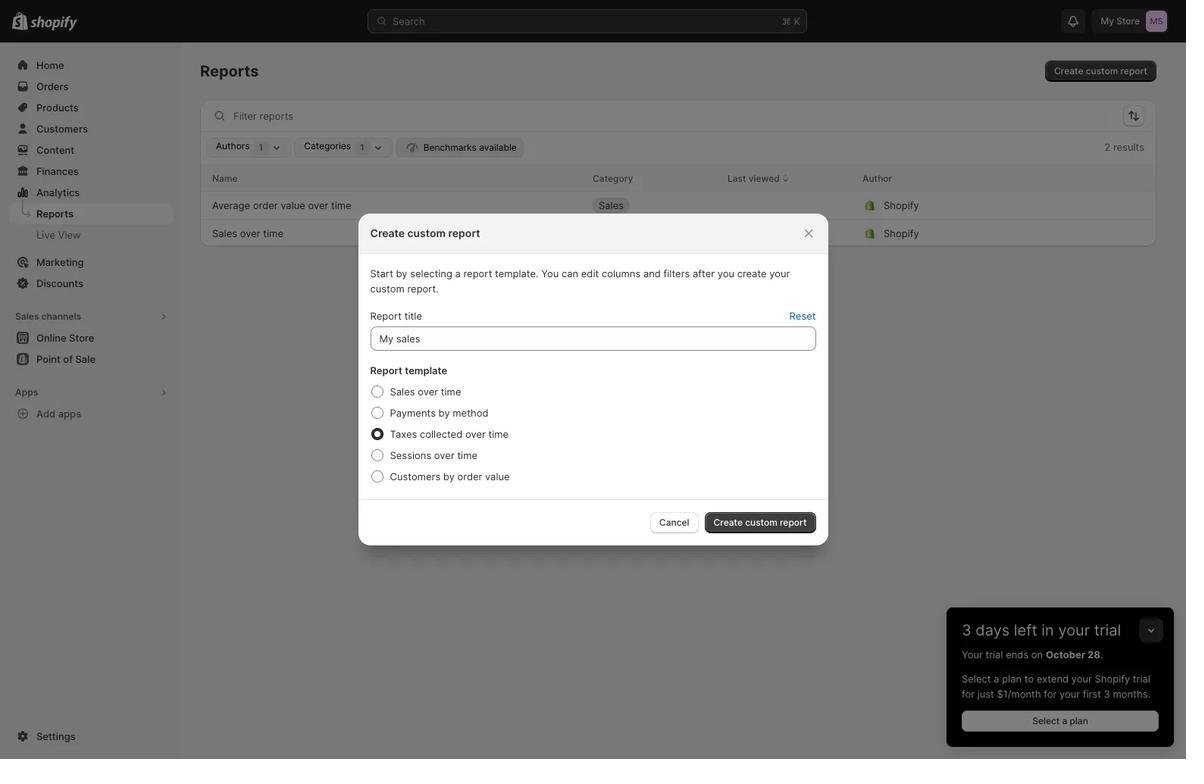 Task type: vqa. For each thing, say whether or not it's contained in the screenshot.
All
no



Task type: describe. For each thing, give the bounding box(es) containing it.
results
[[1113, 141, 1144, 153]]

0 vertical spatial create custom report
[[1054, 65, 1147, 77]]

reset button
[[780, 305, 825, 327]]

filters
[[664, 268, 690, 280]]

reports link
[[9, 203, 173, 224]]

sales cell
[[593, 193, 715, 218]]

3 days left in your trial
[[962, 621, 1121, 640]]

0 horizontal spatial reports
[[36, 208, 74, 220]]

add apps button
[[9, 403, 173, 424]]

start by selecting a report template. you can edit columns and filters after you create your custom report.
[[370, 268, 790, 295]]

apps
[[58, 408, 81, 420]]

report for report template
[[370, 365, 402, 377]]

0 vertical spatial reports
[[200, 62, 259, 80]]

live view
[[36, 229, 81, 241]]

2 results
[[1105, 141, 1144, 153]]

a inside start by selecting a report template. you can edit columns and filters after you create your custom report.
[[455, 268, 461, 280]]

trial inside dropdown button
[[1094, 621, 1121, 640]]

channels
[[41, 311, 81, 322]]

28
[[1088, 649, 1100, 661]]

report for report title
[[370, 310, 402, 322]]

apps
[[15, 387, 38, 398]]

sales inside "create custom report" dialog
[[390, 386, 415, 398]]

on
[[1031, 649, 1043, 661]]

plan for select a plan
[[1070, 715, 1088, 727]]

viewed
[[749, 172, 780, 184]]

discounts
[[36, 277, 83, 290]]

by for customers
[[443, 471, 455, 483]]

taxes
[[390, 428, 417, 440]]

2
[[1105, 141, 1111, 153]]

⌘
[[782, 15, 791, 27]]

your trial ends on october 28 .
[[962, 649, 1103, 661]]

reports
[[706, 262, 742, 275]]

available
[[479, 142, 517, 153]]

2 for from the left
[[1044, 688, 1057, 700]]

shopify for 1st shopify cell from the top of the list of reports table
[[884, 199, 919, 211]]

plan for select a plan to extend your shopify trial for just $1/month for your first 3 months.
[[1002, 673, 1022, 685]]

cancel button
[[650, 512, 698, 534]]

about
[[674, 262, 703, 275]]

your inside dropdown button
[[1058, 621, 1090, 640]]

row containing name
[[200, 164, 1157, 192]]

benchmarks
[[423, 142, 477, 153]]

learn more about reports
[[614, 262, 742, 275]]

live
[[36, 229, 55, 241]]

time inside sales over time link
[[263, 227, 283, 239]]

live view link
[[9, 224, 173, 246]]

average
[[212, 199, 250, 211]]

report template
[[370, 365, 447, 377]]

learn
[[614, 262, 643, 275]]

home link
[[9, 55, 173, 76]]

category button
[[593, 171, 633, 186]]

start
[[370, 268, 393, 280]]

sales over time inside 'row'
[[212, 227, 283, 239]]

customers by order value
[[390, 471, 510, 483]]

your up first
[[1071, 673, 1092, 685]]

name button
[[212, 171, 238, 186]]

payments by method
[[390, 407, 488, 419]]

just
[[977, 688, 994, 700]]

trial inside the select a plan to extend your shopify trial for just $1/month for your first 3 months.
[[1133, 673, 1150, 685]]

list of reports table
[[200, 164, 1157, 246]]

a for select a plan
[[1062, 715, 1067, 727]]

select a plan
[[1032, 715, 1088, 727]]

edit
[[581, 268, 599, 280]]

you
[[541, 268, 559, 280]]

$1/month
[[997, 688, 1041, 700]]

sales over time inside "create custom report" dialog
[[390, 386, 461, 398]]

settings link
[[9, 726, 173, 747]]

discounts link
[[9, 273, 173, 294]]

2 cell from the top
[[728, 221, 850, 245]]

select a plan to extend your shopify trial for just $1/month for your first 3 months.
[[962, 673, 1151, 700]]

1 horizontal spatial create custom report
[[714, 517, 807, 528]]

columns
[[602, 268, 641, 280]]

analytics link
[[9, 182, 173, 203]]

after
[[693, 268, 715, 280]]

to
[[1024, 673, 1034, 685]]

extend
[[1037, 673, 1069, 685]]

benchmarks available button
[[395, 138, 524, 158]]

by for payments
[[439, 407, 450, 419]]

shopify for second shopify cell
[[884, 227, 919, 239]]

sales over time link
[[212, 225, 283, 241]]

report title
[[370, 310, 422, 322]]

3 days left in your trial element
[[947, 647, 1174, 747]]

order inside "create custom report" dialog
[[457, 471, 482, 483]]

1 vertical spatial trial
[[986, 649, 1003, 661]]

settings
[[36, 731, 76, 743]]

value inside 'row'
[[281, 199, 305, 211]]

name
[[212, 172, 238, 184]]

report.
[[407, 283, 439, 295]]

taxes collected over time
[[390, 428, 509, 440]]

3 inside the select a plan to extend your shopify trial for just $1/month for your first 3 months.
[[1104, 688, 1110, 700]]

collected
[[420, 428, 463, 440]]

2 vertical spatial create
[[714, 517, 743, 528]]

order inside 'row'
[[253, 199, 278, 211]]

sessions over time
[[390, 449, 478, 462]]

ends
[[1006, 649, 1029, 661]]

days
[[976, 621, 1010, 640]]

Report title text field
[[370, 327, 816, 351]]

sales inside button
[[15, 311, 39, 322]]

sales channels button
[[9, 306, 173, 327]]

1 shopify cell from the top
[[862, 193, 1108, 218]]



Task type: locate. For each thing, give the bounding box(es) containing it.
sales over time down average
[[212, 227, 283, 239]]

1 horizontal spatial order
[[457, 471, 482, 483]]

create custom report dialog
[[0, 214, 1186, 546]]

⌘ k
[[782, 15, 800, 27]]

you
[[717, 268, 734, 280]]

shopify cell
[[862, 193, 1108, 218], [862, 221, 1108, 245]]

plan inside select a plan link
[[1070, 715, 1088, 727]]

value
[[281, 199, 305, 211], [485, 471, 510, 483]]

2 report from the top
[[370, 365, 402, 377]]

1 vertical spatial order
[[457, 471, 482, 483]]

shopify
[[884, 199, 919, 211], [884, 227, 919, 239], [1095, 673, 1130, 685]]

sessions
[[390, 449, 431, 462]]

0 horizontal spatial select
[[962, 673, 991, 685]]

by for start
[[396, 268, 407, 280]]

0 horizontal spatial sales over time
[[212, 227, 283, 239]]

0 horizontal spatial a
[[455, 268, 461, 280]]

your
[[769, 268, 790, 280], [1058, 621, 1090, 640], [1071, 673, 1092, 685], [1059, 688, 1080, 700]]

by inside start by selecting a report template. you can edit columns and filters after you create your custom report.
[[396, 268, 407, 280]]

cell down the viewed
[[728, 193, 850, 218]]

3 right first
[[1104, 688, 1110, 700]]

0 vertical spatial 3
[[962, 621, 971, 640]]

months.
[[1113, 688, 1151, 700]]

1 vertical spatial shopify
[[884, 227, 919, 239]]

value down the taxes collected over time
[[485, 471, 510, 483]]

2 vertical spatial shopify
[[1095, 673, 1130, 685]]

over
[[308, 199, 328, 211], [240, 227, 260, 239], [418, 386, 438, 398], [465, 428, 486, 440], [434, 449, 455, 462]]

3 row from the top
[[200, 219, 1157, 246]]

1 for from the left
[[962, 688, 975, 700]]

trial up months.
[[1133, 673, 1150, 685]]

author button
[[862, 171, 892, 186]]

2 horizontal spatial a
[[1062, 715, 1067, 727]]

report left title
[[370, 310, 402, 322]]

1 vertical spatial plan
[[1070, 715, 1088, 727]]

your up october
[[1058, 621, 1090, 640]]

0 horizontal spatial 3
[[962, 621, 971, 640]]

0 vertical spatial create custom report button
[[1045, 61, 1157, 82]]

trial up .
[[1094, 621, 1121, 640]]

0 vertical spatial cell
[[728, 193, 850, 218]]

1 horizontal spatial for
[[1044, 688, 1057, 700]]

0 horizontal spatial create custom report
[[370, 227, 480, 239]]

add apps
[[36, 408, 81, 420]]

sales channels
[[15, 311, 81, 322]]

1 vertical spatial sales over time
[[390, 386, 461, 398]]

0 horizontal spatial create
[[370, 227, 405, 239]]

1 vertical spatial create custom report button
[[704, 512, 816, 534]]

1 vertical spatial a
[[994, 673, 999, 685]]

your right the create
[[769, 268, 790, 280]]

1 horizontal spatial trial
[[1094, 621, 1121, 640]]

k
[[794, 15, 800, 27]]

cell up the create
[[728, 221, 850, 245]]

report
[[370, 310, 402, 322], [370, 365, 402, 377]]

custom
[[1086, 65, 1118, 77], [407, 227, 446, 239], [370, 283, 405, 295], [745, 517, 777, 528]]

1 vertical spatial value
[[485, 471, 510, 483]]

for down extend on the right of the page
[[1044, 688, 1057, 700]]

2 row from the top
[[200, 192, 1157, 219]]

sales down average
[[212, 227, 237, 239]]

2 vertical spatial create custom report
[[714, 517, 807, 528]]

0 vertical spatial report
[[370, 310, 402, 322]]

cancel
[[659, 517, 689, 528]]

0 vertical spatial select
[[962, 673, 991, 685]]

0 vertical spatial shopify
[[884, 199, 919, 211]]

left
[[1014, 621, 1037, 640]]

home
[[36, 59, 64, 71]]

1 vertical spatial by
[[439, 407, 450, 419]]

payments
[[390, 407, 436, 419]]

0 vertical spatial by
[[396, 268, 407, 280]]

report inside start by selecting a report template. you can edit columns and filters after you create your custom report.
[[463, 268, 492, 280]]

select
[[962, 673, 991, 685], [1032, 715, 1060, 727]]

plan
[[1002, 673, 1022, 685], [1070, 715, 1088, 727]]

1 horizontal spatial sales over time
[[390, 386, 461, 398]]

1 report from the top
[[370, 310, 402, 322]]

create
[[737, 268, 767, 280]]

can
[[562, 268, 578, 280]]

selecting
[[410, 268, 452, 280]]

3
[[962, 621, 971, 640], [1104, 688, 1110, 700]]

your
[[962, 649, 983, 661]]

benchmarks available
[[423, 142, 517, 153]]

0 horizontal spatial order
[[253, 199, 278, 211]]

0 horizontal spatial for
[[962, 688, 975, 700]]

your left first
[[1059, 688, 1080, 700]]

0 horizontal spatial create custom report button
[[704, 512, 816, 534]]

average order value over time link
[[212, 198, 351, 213]]

3 up your
[[962, 621, 971, 640]]

trial right your
[[986, 649, 1003, 661]]

in
[[1042, 621, 1054, 640]]

by right start at the left of page
[[396, 268, 407, 280]]

analytics
[[36, 186, 80, 199]]

shopify inside the select a plan to extend your shopify trial for just $1/month for your first 3 months.
[[1095, 673, 1130, 685]]

last
[[728, 172, 746, 184]]

and
[[643, 268, 661, 280]]

order down sessions over time
[[457, 471, 482, 483]]

1 vertical spatial shopify cell
[[862, 221, 1108, 245]]

0 vertical spatial trial
[[1094, 621, 1121, 640]]

by
[[396, 268, 407, 280], [439, 407, 450, 419], [443, 471, 455, 483]]

1 horizontal spatial plan
[[1070, 715, 1088, 727]]

method
[[453, 407, 488, 419]]

time
[[331, 199, 351, 211], [263, 227, 283, 239], [441, 386, 461, 398], [488, 428, 509, 440], [457, 449, 478, 462]]

3 inside 3 days left in your trial dropdown button
[[962, 621, 971, 640]]

reset
[[789, 310, 816, 322]]

0 vertical spatial sales over time
[[212, 227, 283, 239]]

sales down report template on the left
[[390, 386, 415, 398]]

0 horizontal spatial plan
[[1002, 673, 1022, 685]]

apps button
[[9, 382, 173, 403]]

author
[[862, 172, 892, 184]]

2 horizontal spatial create
[[1054, 65, 1083, 77]]

row containing average order value over time
[[200, 192, 1157, 219]]

template
[[405, 365, 447, 377]]

sales left the 'channels'
[[15, 311, 39, 322]]

select inside the select a plan to extend your shopify trial for just $1/month for your first 3 months.
[[962, 673, 991, 685]]

select down the select a plan to extend your shopify trial for just $1/month for your first 3 months.
[[1032, 715, 1060, 727]]

plan down first
[[1070, 715, 1088, 727]]

0 vertical spatial create
[[1054, 65, 1083, 77]]

1 cell from the top
[[728, 193, 850, 218]]

trial
[[1094, 621, 1121, 640], [986, 649, 1003, 661], [1133, 673, 1150, 685]]

1 horizontal spatial a
[[994, 673, 999, 685]]

.
[[1100, 649, 1103, 661]]

view
[[58, 229, 81, 241]]

2 vertical spatial a
[[1062, 715, 1067, 727]]

plan inside the select a plan to extend your shopify trial for just $1/month for your first 3 months.
[[1002, 673, 1022, 685]]

reports link
[[706, 262, 742, 275]]

a
[[455, 268, 461, 280], [994, 673, 999, 685], [1062, 715, 1067, 727]]

sales
[[599, 199, 624, 211], [212, 227, 237, 239], [15, 311, 39, 322], [390, 386, 415, 398]]

1 vertical spatial reports
[[36, 208, 74, 220]]

your inside start by selecting a report template. you can edit columns and filters after you create your custom report.
[[769, 268, 790, 280]]

2 horizontal spatial create custom report
[[1054, 65, 1147, 77]]

a inside the select a plan to extend your shopify trial for just $1/month for your first 3 months.
[[994, 673, 999, 685]]

1 horizontal spatial create custom report button
[[1045, 61, 1157, 82]]

1 vertical spatial create custom report
[[370, 227, 480, 239]]

search
[[393, 15, 425, 27]]

first
[[1083, 688, 1101, 700]]

2 vertical spatial trial
[[1133, 673, 1150, 685]]

1 horizontal spatial 3
[[1104, 688, 1110, 700]]

sales down category
[[599, 199, 624, 211]]

1 row from the top
[[200, 164, 1157, 192]]

0 vertical spatial plan
[[1002, 673, 1022, 685]]

category
[[593, 172, 633, 184]]

cell
[[728, 193, 850, 218], [728, 221, 850, 245]]

1 horizontal spatial value
[[485, 471, 510, 483]]

more
[[646, 262, 671, 275]]

0 vertical spatial order
[[253, 199, 278, 211]]

sales over time down template
[[390, 386, 461, 398]]

title
[[404, 310, 422, 322]]

sales over time
[[212, 227, 283, 239], [390, 386, 461, 398]]

a down the select a plan to extend your shopify trial for just $1/month for your first 3 months.
[[1062, 715, 1067, 727]]

template.
[[495, 268, 539, 280]]

add
[[36, 408, 56, 420]]

a up the just
[[994, 673, 999, 685]]

by up collected
[[439, 407, 450, 419]]

0 horizontal spatial value
[[281, 199, 305, 211]]

1 vertical spatial create
[[370, 227, 405, 239]]

1 horizontal spatial create
[[714, 517, 743, 528]]

0 vertical spatial value
[[281, 199, 305, 211]]

time inside average order value over time link
[[331, 199, 351, 211]]

select for select a plan
[[1032, 715, 1060, 727]]

average order value over time
[[212, 199, 351, 211]]

1 vertical spatial 3
[[1104, 688, 1110, 700]]

1 vertical spatial cell
[[728, 221, 850, 245]]

2 horizontal spatial trial
[[1133, 673, 1150, 685]]

2 shopify cell from the top
[[862, 221, 1108, 245]]

select up the just
[[962, 673, 991, 685]]

custom inside start by selecting a report template. you can edit columns and filters after you create your custom report.
[[370, 283, 405, 295]]

row containing sales over time
[[200, 219, 1157, 246]]

report left template
[[370, 365, 402, 377]]

plan up $1/month
[[1002, 673, 1022, 685]]

create
[[1054, 65, 1083, 77], [370, 227, 405, 239], [714, 517, 743, 528]]

last viewed
[[728, 172, 780, 184]]

customers
[[390, 471, 440, 483]]

create custom report button
[[1045, 61, 1157, 82], [704, 512, 816, 534]]

last viewed button
[[728, 167, 791, 189]]

order up sales over time link
[[253, 199, 278, 211]]

row
[[200, 164, 1157, 192], [200, 192, 1157, 219], [200, 219, 1157, 246]]

3 days left in your trial button
[[947, 608, 1174, 640]]

1 horizontal spatial reports
[[200, 62, 259, 80]]

by down sessions over time
[[443, 471, 455, 483]]

sales inside cell
[[599, 199, 624, 211]]

0 horizontal spatial trial
[[986, 649, 1003, 661]]

1 vertical spatial report
[[370, 365, 402, 377]]

for left the just
[[962, 688, 975, 700]]

2 vertical spatial by
[[443, 471, 455, 483]]

a right the selecting
[[455, 268, 461, 280]]

a for select a plan to extend your shopify trial for just $1/month for your first 3 months.
[[994, 673, 999, 685]]

1 vertical spatial select
[[1032, 715, 1060, 727]]

0 vertical spatial a
[[455, 268, 461, 280]]

1 horizontal spatial select
[[1032, 715, 1060, 727]]

value inside "create custom report" dialog
[[485, 471, 510, 483]]

0 vertical spatial shopify cell
[[862, 193, 1108, 218]]

select for select a plan to extend your shopify trial for just $1/month for your first 3 months.
[[962, 673, 991, 685]]

value up sales over time link
[[281, 199, 305, 211]]

shopify image
[[30, 16, 77, 31]]

a inside select a plan link
[[1062, 715, 1067, 727]]

select a plan link
[[962, 711, 1159, 732]]



